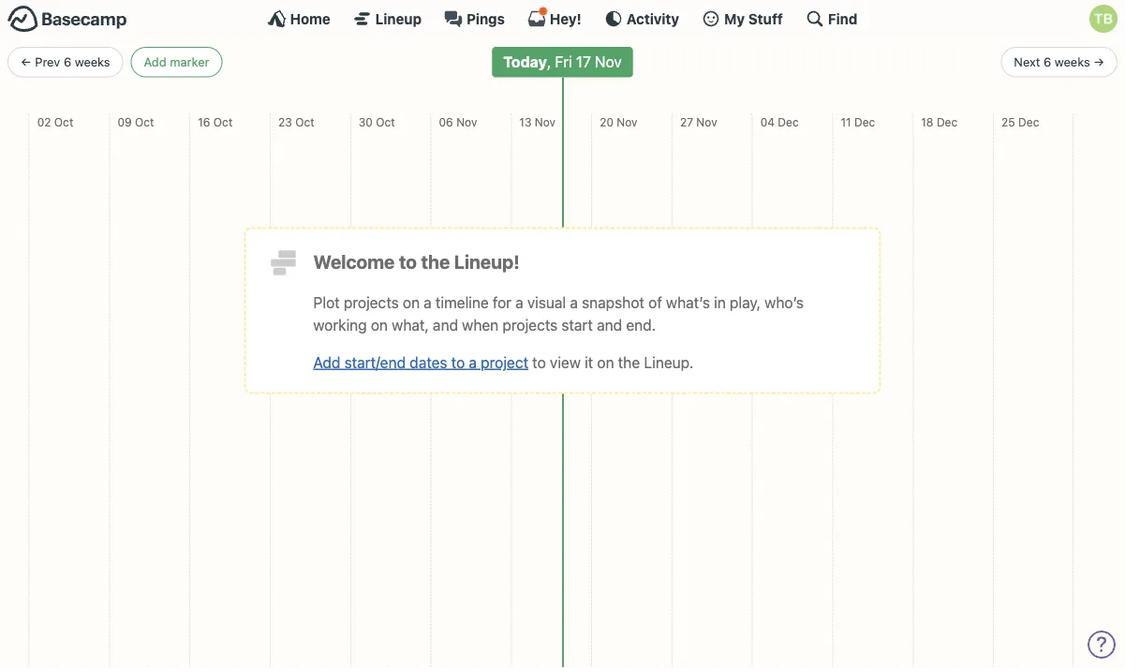 Task type: locate. For each thing, give the bounding box(es) containing it.
nov for 20 nov
[[617, 115, 638, 128]]

1 and from the left
[[433, 316, 458, 334]]

1 horizontal spatial and
[[597, 316, 622, 334]]

23
[[278, 115, 292, 128]]

2 and from the left
[[597, 316, 622, 334]]

main element
[[0, 0, 1125, 37]]

27
[[680, 115, 693, 128]]

1 nov from the left
[[456, 115, 477, 128]]

to
[[399, 251, 417, 273], [451, 353, 465, 371], [533, 353, 546, 371]]

and down the snapshot
[[597, 316, 622, 334]]

the
[[421, 251, 450, 273], [618, 353, 640, 371]]

to left view
[[533, 353, 546, 371]]

06
[[439, 115, 453, 128]]

add down working
[[313, 353, 341, 371]]

2 dec from the left
[[855, 115, 876, 128]]

dec
[[778, 115, 799, 128], [855, 115, 876, 128], [937, 115, 958, 128], [1019, 115, 1040, 128]]

pings
[[467, 10, 505, 27]]

20 nov
[[600, 115, 638, 128]]

marker
[[170, 55, 209, 69]]

weeks
[[75, 55, 110, 69], [1055, 55, 1091, 69]]

4 oct from the left
[[295, 115, 314, 128]]

0 horizontal spatial weeks
[[75, 55, 110, 69]]

welcome
[[313, 251, 395, 273]]

add marker link
[[131, 47, 222, 77]]

2 nov from the left
[[535, 115, 556, 128]]

who's
[[765, 293, 804, 311]]

0 horizontal spatial the
[[421, 251, 450, 273]]

0 horizontal spatial and
[[433, 316, 458, 334]]

16
[[198, 115, 210, 128]]

start
[[562, 316, 593, 334]]

1 horizontal spatial 6
[[1044, 55, 1052, 69]]

snapshot
[[582, 293, 645, 311]]

hey!
[[550, 10, 582, 27]]

a up start
[[570, 293, 578, 311]]

16 oct
[[198, 115, 233, 128]]

dec right 04 at the right top
[[778, 115, 799, 128]]

2 6 from the left
[[1044, 55, 1052, 69]]

3 oct from the left
[[213, 115, 233, 128]]

for
[[493, 293, 512, 311]]

1 dec from the left
[[778, 115, 799, 128]]

0 horizontal spatial 6
[[64, 55, 71, 69]]

6
[[64, 55, 71, 69], [1044, 55, 1052, 69]]

add start/end dates to a project link
[[313, 353, 529, 371]]

when
[[462, 316, 499, 334]]

stuff
[[749, 10, 783, 27]]

oct right 16 at top left
[[213, 115, 233, 128]]

home link
[[268, 9, 331, 28]]

4 dec from the left
[[1019, 115, 1040, 128]]

04
[[761, 115, 775, 128]]

1 horizontal spatial projects
[[503, 316, 558, 334]]

11
[[841, 115, 851, 128]]

3 nov from the left
[[617, 115, 638, 128]]

add left marker
[[144, 55, 167, 69]]

1 horizontal spatial add
[[313, 353, 341, 371]]

hey! button
[[528, 7, 582, 28]]

the up timeline
[[421, 251, 450, 273]]

0 vertical spatial projects
[[344, 293, 399, 311]]

timeline
[[436, 293, 489, 311]]

1 horizontal spatial the
[[618, 353, 640, 371]]

next 6 weeks →
[[1014, 55, 1105, 69]]

2 horizontal spatial on
[[597, 353, 614, 371]]

weeks left '→'
[[1055, 55, 1091, 69]]

09
[[118, 115, 132, 128]]

the down end.
[[618, 353, 640, 371]]

1 vertical spatial add
[[313, 353, 341, 371]]

dec right the 25
[[1019, 115, 1040, 128]]

plot
[[313, 293, 340, 311]]

play,
[[730, 293, 761, 311]]

1 horizontal spatial weeks
[[1055, 55, 1091, 69]]

1 vertical spatial projects
[[503, 316, 558, 334]]

1 vertical spatial the
[[618, 353, 640, 371]]

prev
[[35, 55, 60, 69]]

to right dates
[[451, 353, 465, 371]]

plot projects on a timeline for a visual a snapshot of what's in play, who's working on what, and when projects start and end.
[[313, 293, 804, 334]]

oct right 02
[[54, 115, 73, 128]]

← prev 6 weeks
[[21, 55, 110, 69]]

add
[[144, 55, 167, 69], [313, 353, 341, 371]]

nov right 20
[[617, 115, 638, 128]]

of
[[649, 293, 662, 311]]

2 weeks from the left
[[1055, 55, 1091, 69]]

lineup
[[376, 10, 422, 27]]

dec right 18
[[937, 115, 958, 128]]

2 oct from the left
[[135, 115, 154, 128]]

0 horizontal spatial add
[[144, 55, 167, 69]]

11 dec
[[841, 115, 876, 128]]

oct right 30
[[376, 115, 395, 128]]

nov right 06
[[456, 115, 477, 128]]

on up what,
[[403, 293, 420, 311]]

a right for
[[516, 293, 524, 311]]

welcome to the lineup!
[[313, 251, 520, 273]]

1 horizontal spatial on
[[403, 293, 420, 311]]

oct right 23
[[295, 115, 314, 128]]

oct for 16 oct
[[213, 115, 233, 128]]

my
[[724, 10, 745, 27]]

0 horizontal spatial on
[[371, 316, 388, 334]]

weeks right prev
[[75, 55, 110, 69]]

and down timeline
[[433, 316, 458, 334]]

6 right prev
[[64, 55, 71, 69]]

nov for 06 nov
[[456, 115, 477, 128]]

activity link
[[604, 9, 679, 28]]

to right welcome
[[399, 251, 417, 273]]

1 oct from the left
[[54, 115, 73, 128]]

and
[[433, 316, 458, 334], [597, 316, 622, 334]]

25 dec
[[1002, 115, 1040, 128]]

oct for 30 oct
[[376, 115, 395, 128]]

4 nov from the left
[[697, 115, 717, 128]]

oct
[[54, 115, 73, 128], [135, 115, 154, 128], [213, 115, 233, 128], [295, 115, 314, 128], [376, 115, 395, 128]]

a
[[424, 293, 432, 311], [516, 293, 524, 311], [570, 293, 578, 311], [469, 353, 477, 371]]

02 oct
[[37, 115, 73, 128]]

nov right 27 at the top
[[697, 115, 717, 128]]

nov for 13 nov
[[535, 115, 556, 128]]

on
[[403, 293, 420, 311], [371, 316, 388, 334], [597, 353, 614, 371]]

nov right 13
[[535, 115, 556, 128]]

on right 'it'
[[597, 353, 614, 371]]

dec right 11
[[855, 115, 876, 128]]

projects
[[344, 293, 399, 311], [503, 316, 558, 334]]

oct for 23 oct
[[295, 115, 314, 128]]

project
[[481, 353, 529, 371]]

nov
[[456, 115, 477, 128], [535, 115, 556, 128], [617, 115, 638, 128], [697, 115, 717, 128]]

projects down "visual"
[[503, 316, 558, 334]]

3 dec from the left
[[937, 115, 958, 128]]

oct right 09 at top
[[135, 115, 154, 128]]

on left what,
[[371, 316, 388, 334]]

5 oct from the left
[[376, 115, 395, 128]]

working
[[313, 316, 367, 334]]

6 right next
[[1044, 55, 1052, 69]]

add for add start/end dates to a project to view it on the lineup.
[[313, 353, 341, 371]]

0 vertical spatial add
[[144, 55, 167, 69]]

end.
[[626, 316, 656, 334]]

in
[[714, 293, 726, 311]]

projects up working
[[344, 293, 399, 311]]

0 horizontal spatial projects
[[344, 293, 399, 311]]



Task type: describe. For each thing, give the bounding box(es) containing it.
0 vertical spatial the
[[421, 251, 450, 273]]

visual
[[527, 293, 566, 311]]

18 dec
[[921, 115, 958, 128]]

a up what,
[[424, 293, 432, 311]]

add start/end dates to a project to view it on the lineup.
[[313, 353, 694, 371]]

0 vertical spatial on
[[403, 293, 420, 311]]

dates
[[410, 353, 448, 371]]

1 horizontal spatial to
[[451, 353, 465, 371]]

←
[[21, 55, 32, 69]]

what,
[[392, 316, 429, 334]]

06 nov
[[439, 115, 477, 128]]

start/end
[[345, 353, 406, 371]]

27 nov
[[680, 115, 717, 128]]

view
[[550, 353, 581, 371]]

what's
[[666, 293, 710, 311]]

lineup link
[[353, 9, 422, 28]]

04 dec
[[761, 115, 799, 128]]

30
[[359, 115, 373, 128]]

find button
[[806, 9, 858, 28]]

dec for 11 dec
[[855, 115, 876, 128]]

13
[[519, 115, 532, 128]]

1 6 from the left
[[64, 55, 71, 69]]

my stuff button
[[702, 9, 783, 28]]

find
[[828, 10, 858, 27]]

30 oct
[[359, 115, 395, 128]]

1 weeks from the left
[[75, 55, 110, 69]]

today
[[503, 53, 547, 71]]

0 horizontal spatial to
[[399, 251, 417, 273]]

2 horizontal spatial to
[[533, 353, 546, 371]]

dec for 18 dec
[[937, 115, 958, 128]]

dec for 04 dec
[[778, 115, 799, 128]]

09 oct
[[118, 115, 154, 128]]

add marker
[[144, 55, 209, 69]]

2 vertical spatial on
[[597, 353, 614, 371]]

next
[[1014, 55, 1041, 69]]

20
[[600, 115, 614, 128]]

23 oct
[[278, 115, 314, 128]]

it
[[585, 353, 593, 371]]

lineup!
[[454, 251, 520, 273]]

1 vertical spatial on
[[371, 316, 388, 334]]

02
[[37, 115, 51, 128]]

oct for 09 oct
[[135, 115, 154, 128]]

oct for 02 oct
[[54, 115, 73, 128]]

a left "project"
[[469, 353, 477, 371]]

→
[[1094, 55, 1105, 69]]

activity
[[627, 10, 679, 27]]

lineup.
[[644, 353, 694, 371]]

switch accounts image
[[7, 5, 127, 34]]

tim burton image
[[1090, 5, 1118, 33]]

pings button
[[444, 9, 505, 28]]

add for add marker
[[144, 55, 167, 69]]

dec for 25 dec
[[1019, 115, 1040, 128]]

nov for 27 nov
[[697, 115, 717, 128]]

home
[[290, 10, 331, 27]]

13 nov
[[519, 115, 556, 128]]

18
[[921, 115, 934, 128]]

my stuff
[[724, 10, 783, 27]]

25
[[1002, 115, 1016, 128]]



Task type: vqa. For each thing, say whether or not it's contained in the screenshot.
Basecamp image to the middle
no



